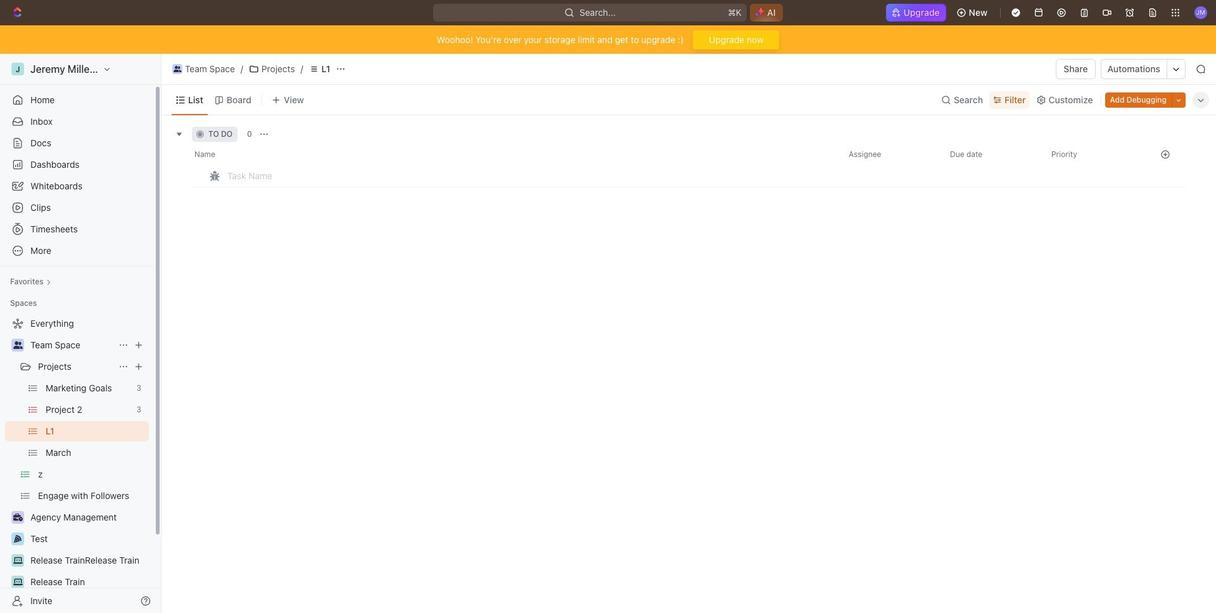 Task type: describe. For each thing, give the bounding box(es) containing it.
business time image
[[13, 514, 22, 521]]

1 laptop code image from the top
[[13, 557, 22, 564]]

2 laptop code image from the top
[[13, 578, 22, 586]]



Task type: locate. For each thing, give the bounding box(es) containing it.
tree
[[5, 314, 149, 613]]

1 vertical spatial user group image
[[13, 341, 22, 349]]

0 vertical spatial user group image
[[173, 66, 181, 72]]

1 horizontal spatial user group image
[[173, 66, 181, 72]]

user group image inside sidebar 'navigation'
[[13, 341, 22, 349]]

1 vertical spatial laptop code image
[[13, 578, 22, 586]]

laptop code image
[[13, 557, 22, 564], [13, 578, 22, 586]]

jeremy miller's workspace, , element
[[11, 63, 24, 75]]

user group image
[[173, 66, 181, 72], [13, 341, 22, 349]]

0 horizontal spatial user group image
[[13, 341, 22, 349]]

Task Name text field
[[227, 165, 597, 186]]

bug image
[[210, 171, 220, 181]]

sidebar navigation
[[0, 54, 164, 613]]

tree inside sidebar 'navigation'
[[5, 314, 149, 613]]

0 vertical spatial laptop code image
[[13, 557, 22, 564]]

pizza slice image
[[14, 535, 22, 543]]



Task type: vqa. For each thing, say whether or not it's contained in the screenshot.
the Project 2 in the Project 2 link
no



